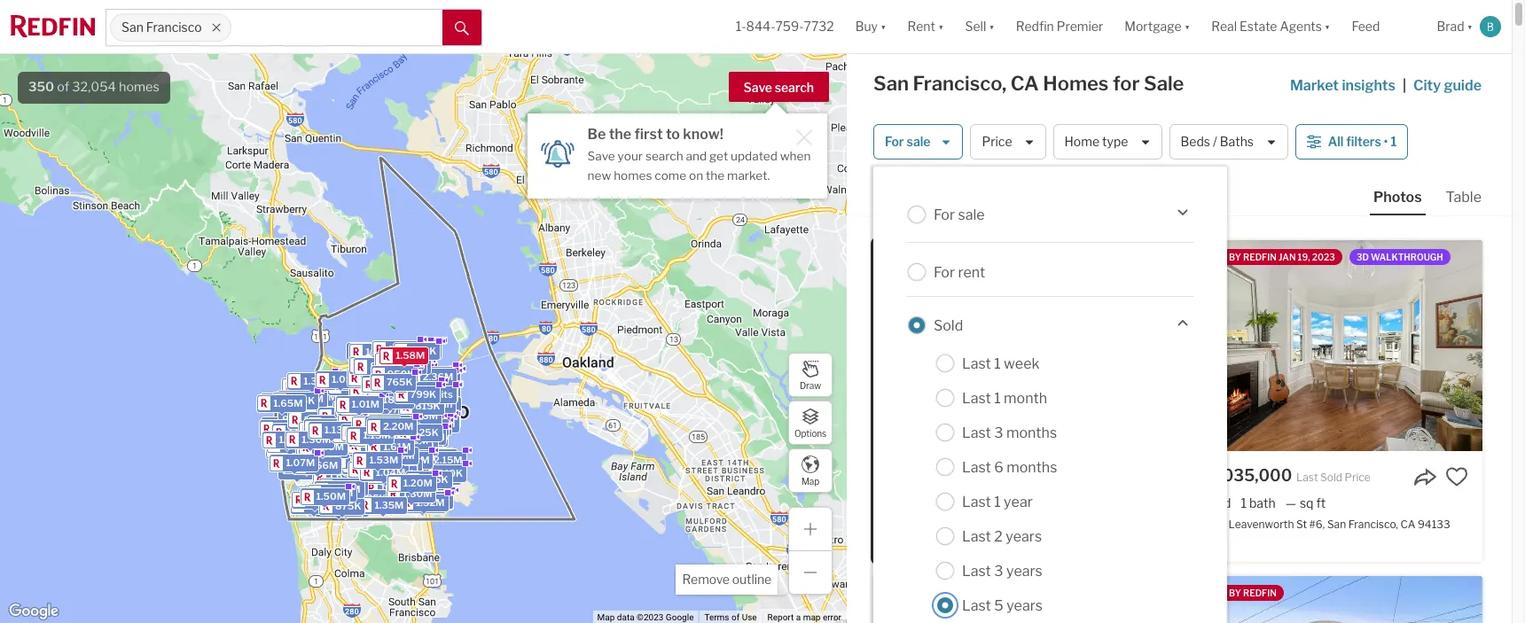 Task type: describe. For each thing, give the bounding box(es) containing it.
0 horizontal spatial 935k
[[276, 422, 302, 435]]

1.57m
[[366, 407, 394, 419]]

0 horizontal spatial 525k
[[288, 395, 314, 407]]

for inside button
[[885, 134, 904, 149]]

by for photo of 2859 steiner st, san francisco, ca 94123
[[1229, 588, 1241, 599]]

1 vertical spatial 625k
[[391, 398, 417, 411]]

price button
[[970, 124, 1046, 160]]

sell ▾ button
[[954, 0, 1005, 53]]

1.45m down 1.83m
[[350, 416, 379, 429]]

1907 leavenworth st #6, san francisco, ca 94133
[[1201, 518, 1450, 531]]

real estate agents ▾ link
[[1211, 0, 1330, 53]]

your
[[618, 149, 643, 163]]

3d walkthrough
[[1357, 252, 1443, 262]]

terms of use
[[704, 613, 757, 623]]

insights
[[1342, 77, 1396, 94]]

for
[[1113, 72, 1140, 95]]

1 horizontal spatial 1.06m
[[376, 409, 405, 422]]

0 vertical spatial 1.04m
[[391, 354, 420, 367]]

0 vertical spatial 1.05m
[[331, 373, 361, 386]]

home type
[[1065, 134, 1128, 149]]

brad
[[1437, 19, 1464, 34]]

859k
[[388, 358, 414, 371]]

1 vertical spatial 610k
[[375, 434, 400, 446]]

greenwich
[[910, 518, 964, 531]]

san francisco, ca homes for sale
[[873, 72, 1184, 95]]

2.75m
[[346, 375, 376, 388]]

search inside save your search and get updated when new homes come on the market.
[[645, 149, 683, 163]]

▾ for brad ▾
[[1467, 19, 1473, 34]]

1,232 sq ft
[[988, 496, 1048, 511]]

1.45m down 10.00m
[[281, 444, 311, 456]]

1 vertical spatial 2.29m
[[362, 423, 392, 436]]

1 bed
[[1201, 496, 1231, 511]]

1.43m
[[367, 371, 396, 383]]

last 5 years
[[962, 597, 1043, 614]]

2 baths
[[936, 496, 979, 511]]

969k
[[426, 370, 453, 382]]

a
[[796, 613, 801, 623]]

5 ▾ from the left
[[1325, 19, 1330, 34]]

682k
[[381, 370, 408, 383]]

last 3 years
[[962, 563, 1043, 579]]

0 vertical spatial 1.22m
[[371, 374, 399, 387]]

last for last 2 years
[[962, 528, 991, 545]]

when
[[780, 149, 811, 163]]

last for last 3 years
[[962, 563, 991, 579]]

0 vertical spatial 1.41m
[[344, 380, 371, 393]]

1 vertical spatial 1.19m
[[391, 461, 418, 473]]

sign in
[[420, 398, 452, 410]]

1 horizontal spatial 3.50m
[[369, 431, 400, 443]]

0 vertical spatial 1.21m
[[395, 359, 422, 371]]

redfin premier button
[[1005, 0, 1114, 53]]

1.83m
[[349, 404, 378, 416]]

mortgage
[[1125, 19, 1182, 34]]

2 vertical spatial 875k
[[335, 500, 361, 512]]

4.20m
[[386, 354, 417, 366]]

real estate agents ▾
[[1211, 19, 1330, 34]]

780k
[[383, 377, 410, 389]]

1 vertical spatial 2.00m
[[419, 417, 451, 430]]

last for last 3 months
[[962, 424, 991, 441]]

0 vertical spatial 875k
[[383, 363, 410, 375]]

st,
[[966, 518, 979, 531]]

0 vertical spatial 610k
[[378, 377, 404, 390]]

month
[[1004, 390, 1047, 407]]

of for 350
[[57, 79, 69, 95]]

price inside button
[[982, 134, 1012, 149]]

0 vertical spatial 1.15m
[[376, 401, 404, 413]]

beds / baths
[[1181, 134, 1254, 149]]

1 horizontal spatial 1.08m
[[425, 418, 455, 430]]

save for save search
[[744, 80, 772, 95]]

888k
[[363, 405, 390, 417]]

0 horizontal spatial 1.52m
[[298, 439, 327, 452]]

1 vertical spatial 1.71m
[[319, 410, 346, 423]]

city guide link
[[1413, 75, 1485, 97]]

0 vertical spatial 32,054
[[72, 79, 116, 95]]

all filters • 1 button
[[1295, 124, 1408, 160]]

san francisco
[[121, 20, 202, 35]]

1 vertical spatial 525k
[[412, 427, 438, 439]]

1 vertical spatial 940k
[[435, 467, 462, 479]]

map button
[[788, 449, 833, 493]]

2 vertical spatial 1.04m
[[340, 486, 369, 498]]

remove
[[682, 572, 730, 587]]

0 vertical spatial sold by redfin
[[889, 252, 964, 262]]

2.61m
[[376, 414, 405, 427]]

825k
[[307, 494, 334, 506]]

1 vertical spatial 1.85m
[[315, 440, 344, 452]]

1 vertical spatial 1.07m
[[397, 437, 426, 449]]

1 vertical spatial 875k
[[403, 396, 429, 408]]

350 of 32,054 homes
[[28, 79, 159, 95]]

0 horizontal spatial 940k
[[384, 389, 411, 401]]

new
[[587, 168, 611, 182]]

1.11m
[[379, 469, 405, 482]]

0 horizontal spatial 2.15m
[[320, 422, 349, 434]]

feed button
[[1341, 0, 1426, 53]]

remove outline
[[682, 572, 771, 587]]

type
[[1102, 134, 1128, 149]]

1 vertical spatial 760k
[[381, 396, 408, 409]]

francisco, right #6,
[[1348, 518, 1398, 531]]

homes
[[1043, 72, 1109, 95]]

sold inside dialog
[[934, 317, 963, 334]]

0 vertical spatial homes
[[119, 79, 159, 95]]

san right #6,
[[1327, 518, 1346, 531]]

0 vertical spatial 1.64m
[[382, 419, 412, 432]]

1 vertical spatial for
[[934, 206, 955, 223]]

929k
[[389, 391, 415, 404]]

1 vertical spatial 650k
[[377, 380, 404, 392]]

1 vertical spatial 855k
[[397, 491, 424, 504]]

0 vertical spatial 2.00m
[[289, 382, 320, 394]]

0 horizontal spatial ca
[[1011, 72, 1039, 95]]

last 1 year
[[962, 493, 1033, 510]]

2 vertical spatial 1.07m
[[285, 457, 314, 469]]

for rent
[[934, 264, 985, 281]]

1,232
[[988, 496, 1020, 511]]

0 horizontal spatial 980k
[[379, 416, 407, 428]]

2 vertical spatial 1.70m
[[298, 441, 327, 454]]

redfin for photo of 1907 leavenworth st #6, san francisco, ca 94133 on the right of the page
[[1243, 252, 1277, 262]]

0 vertical spatial 1.48m
[[343, 394, 373, 406]]

1 vertical spatial 2.30m
[[345, 446, 376, 459]]

dialog containing for sale
[[873, 167, 1227, 623]]

2 horizontal spatial 1.73m
[[390, 450, 419, 462]]

7732
[[804, 19, 834, 34]]

photos
[[1373, 189, 1422, 206]]

months for last 3 months
[[1006, 424, 1057, 441]]

market
[[1290, 77, 1339, 94]]

1 horizontal spatial 1.34m
[[349, 449, 378, 461]]

•
[[1384, 134, 1388, 149]]

ft for 1,232 sq ft
[[1039, 496, 1048, 511]]

photo of 875 greenwich st, san francisco, ca 94133 image
[[873, 240, 1170, 451]]

3.43m
[[414, 421, 445, 434]]

#6,
[[1309, 518, 1325, 531]]

estate
[[1240, 19, 1277, 34]]

mortgage ▾
[[1125, 19, 1190, 34]]

1.92m
[[314, 490, 343, 503]]

be
[[587, 126, 606, 143]]

2 vertical spatial 1.71m
[[360, 432, 387, 444]]

1 vertical spatial 32,054
[[873, 185, 918, 200]]

terms
[[704, 613, 729, 623]]

0 vertical spatial 625k
[[377, 378, 404, 391]]

835k
[[412, 488, 438, 500]]

1 horizontal spatial 980k
[[422, 494, 449, 506]]

1 left month
[[994, 390, 1001, 407]]

sell
[[965, 19, 986, 34]]

0 horizontal spatial 1.35m
[[323, 424, 352, 437]]

last for last 1 week
[[962, 355, 991, 372]]

0 horizontal spatial 1.86m
[[272, 397, 301, 410]]

all
[[1328, 134, 1344, 149]]

san left francisco
[[121, 20, 143, 35]]

2 horizontal spatial sold
[[1320, 471, 1342, 484]]

0 vertical spatial 1.28m
[[361, 375, 390, 387]]

0 horizontal spatial 1.08m
[[383, 439, 413, 451]]

feed
[[1352, 19, 1380, 34]]

1 vertical spatial 1.48m
[[280, 431, 309, 443]]

the inside save your search and get updated when new homes come on the market.
[[706, 168, 725, 182]]

buy ▾ button
[[845, 0, 897, 53]]

0 horizontal spatial 1.75m
[[322, 432, 350, 445]]

jan
[[1279, 252, 1296, 262]]

1 horizontal spatial 1.86m
[[353, 410, 383, 423]]

0 vertical spatial 1.70m
[[403, 367, 432, 380]]

report a map error
[[768, 613, 841, 623]]

$1,575,000 last sold price
[[888, 466, 1056, 485]]

real estate agents ▾ button
[[1201, 0, 1341, 53]]

0 vertical spatial 1.17m
[[375, 408, 402, 420]]

▾ for sell ▾
[[989, 19, 995, 34]]

redfin up for rent
[[930, 252, 964, 262]]

18.4k
[[382, 394, 410, 406]]

▾ for rent ▾
[[938, 19, 944, 34]]

san right st,
[[981, 518, 1000, 531]]

1 vertical spatial 2.15m
[[433, 454, 462, 466]]

0 vertical spatial 2.30m
[[364, 412, 395, 425]]

©2023
[[637, 613, 664, 623]]

market.
[[727, 168, 770, 182]]

0 vertical spatial 760k
[[413, 374, 440, 387]]

1 horizontal spatial 1.61m
[[383, 441, 411, 453]]

2 vertical spatial for
[[934, 264, 955, 281]]

844-
[[746, 19, 775, 34]]

1 vertical spatial 2.20m
[[297, 380, 328, 393]]

0 horizontal spatial 1.61m
[[299, 459, 327, 471]]

sign
[[420, 398, 441, 410]]

987k
[[418, 418, 444, 430]]

map data ©2023 google
[[597, 613, 694, 623]]

/
[[1213, 134, 1217, 149]]

2 horizontal spatial 2.20m
[[383, 421, 413, 433]]

1 horizontal spatial 1.12m
[[402, 375, 430, 387]]

1 horizontal spatial for sale
[[934, 206, 985, 223]]

1 bath
[[1241, 496, 1276, 511]]

2 horizontal spatial price
[[1345, 471, 1371, 484]]

st
[[1296, 518, 1307, 531]]

1.90m
[[359, 379, 389, 391]]

990k
[[282, 413, 309, 426]]

1.18m
[[410, 410, 438, 422]]

1 vertical spatial 1.64m
[[382, 438, 411, 451]]

0 vertical spatial 1.71m
[[374, 391, 401, 403]]

price inside $1,575,000 last sold price
[[1031, 471, 1056, 484]]

799k
[[410, 388, 436, 400]]

draw
[[800, 380, 821, 391]]

1 vertical spatial 850k
[[418, 488, 445, 500]]

sold inside $1,575,000 last sold price
[[1006, 471, 1028, 484]]

1 horizontal spatial 1.75m
[[399, 432, 428, 444]]

homes inside save your search and get updated when new homes come on the market.
[[614, 168, 652, 182]]

1 vertical spatial 1.47m
[[316, 490, 345, 503]]

last for last sold price
[[1296, 471, 1318, 484]]

1 horizontal spatial 1.41m
[[420, 420, 448, 433]]



Task type: locate. For each thing, give the bounding box(es) containing it.
32,054 down for sale button
[[873, 185, 918, 200]]

1.42m
[[327, 483, 356, 496]]

sold by redfin down leavenworth
[[1202, 588, 1277, 599]]

1-
[[736, 19, 746, 34]]

price up 1907 leavenworth st #6, san francisco, ca 94133
[[1345, 471, 1371, 484]]

1.25m
[[375, 360, 404, 372], [382, 366, 411, 378], [277, 422, 306, 435], [415, 431, 444, 444], [424, 452, 453, 464]]

sale inside button
[[907, 134, 931, 149]]

last up $1,575,000 last sold price
[[962, 424, 991, 441]]

price up year
[[1031, 471, 1056, 484]]

1.19m down 945k
[[391, 461, 418, 473]]

1 horizontal spatial 1.85m
[[360, 426, 389, 439]]

sold up — sq ft
[[1320, 471, 1342, 484]]

last 2 years
[[962, 528, 1042, 545]]

last inside $1,575,000 last sold price
[[982, 471, 1004, 484]]

0 vertical spatial 850k
[[406, 388, 433, 400]]

1.12m
[[402, 375, 430, 387], [374, 458, 401, 471]]

▾ right mortgage
[[1184, 19, 1190, 34]]

▾ for mortgage ▾
[[1184, 19, 1190, 34]]

photo of 2859 steiner st, san francisco, ca 94123 image
[[1186, 576, 1483, 623]]

1 horizontal spatial 1.99m
[[399, 348, 428, 360]]

1.52m up '2.04m'
[[298, 439, 327, 452]]

1.75m down 2.02m
[[322, 432, 350, 445]]

810k
[[413, 384, 438, 396]]

san down buy ▾ button
[[873, 72, 909, 95]]

94133 down the favorite button option
[[1418, 518, 1450, 531]]

1 left bath
[[1241, 496, 1247, 511]]

700k
[[418, 464, 444, 476]]

sq for —
[[1300, 496, 1314, 511]]

6 ▾ from the left
[[1467, 19, 1473, 34]]

1.46m
[[372, 453, 401, 465]]

1 horizontal spatial sq
[[1300, 496, 1314, 511]]

the right be
[[609, 126, 631, 143]]

1 vertical spatial sold by redfin
[[1202, 588, 1277, 599]]

925k
[[379, 383, 405, 395]]

1.48m up 2.10m
[[343, 394, 373, 406]]

last for last 1 year
[[962, 493, 991, 510]]

last down baths
[[962, 528, 991, 545]]

last up last 1 year
[[982, 471, 1004, 484]]

map inside button
[[801, 476, 819, 486]]

units
[[403, 344, 428, 356], [393, 357, 417, 370], [404, 369, 428, 381], [390, 369, 414, 382], [393, 370, 417, 382], [432, 372, 457, 385], [432, 373, 456, 386], [417, 383, 441, 396], [415, 387, 440, 400], [429, 388, 453, 400], [428, 389, 452, 401], [392, 395, 416, 407], [380, 400, 404, 412], [416, 411, 441, 424], [330, 423, 355, 435], [387, 441, 411, 453]]

19,
[[1298, 252, 1310, 262]]

1 vertical spatial 1.61m
[[383, 441, 411, 453]]

table
[[1446, 189, 1482, 206]]

3d
[[1357, 252, 1369, 262]]

1.04m up 878k
[[391, 354, 420, 367]]

sold for photo of 2859 steiner st, san francisco, ca 94123
[[1202, 588, 1227, 599]]

0 vertical spatial 3.50m
[[296, 375, 327, 387]]

1 vertical spatial map
[[597, 613, 615, 623]]

dialog
[[873, 167, 1227, 623]]

2.20m
[[350, 345, 380, 358], [297, 380, 328, 393], [383, 421, 413, 433]]

0 horizontal spatial map
[[597, 613, 615, 623]]

photo of 1907 leavenworth st #6, san francisco, ca 94133 image
[[1186, 240, 1483, 451]]

968k
[[358, 413, 385, 425]]

rent ▾
[[908, 19, 944, 34]]

1.85m up '2.04m'
[[315, 440, 344, 452]]

500k
[[303, 414, 331, 426]]

1 inside all filters • 1 button
[[1391, 134, 1397, 149]]

1 horizontal spatial 935k
[[427, 379, 454, 391]]

redfin left jan
[[1243, 252, 1277, 262]]

years
[[1006, 528, 1042, 545], [1006, 563, 1043, 579], [1007, 597, 1043, 614]]

1.48m down "990k"
[[280, 431, 309, 443]]

price down san francisco, ca homes for sale
[[982, 134, 1012, 149]]

2.29m down 3.75m
[[362, 423, 392, 436]]

1 horizontal spatial 1.35m
[[374, 499, 403, 511]]

redfin
[[1016, 19, 1054, 34]]

save inside button
[[744, 80, 772, 95]]

2 vertical spatial 2.20m
[[383, 421, 413, 433]]

of for terms
[[732, 613, 740, 623]]

save down 844- on the top of page
[[744, 80, 772, 95]]

real
[[1211, 19, 1237, 34]]

last down last 2 years
[[962, 563, 991, 579]]

3.25m
[[365, 359, 395, 371]]

2.02m
[[323, 418, 353, 430]]

0 vertical spatial 980k
[[379, 416, 407, 428]]

redfin for photo of 2859 steiner st, san francisco, ca 94123
[[1243, 588, 1277, 599]]

be the first to know!
[[587, 126, 723, 143]]

2 inside dialog
[[994, 528, 1003, 545]]

2.29m up 500k
[[293, 393, 323, 405]]

6.50m
[[369, 434, 400, 446]]

32,054 right 350
[[72, 79, 116, 95]]

map down the options
[[801, 476, 819, 486]]

1 vertical spatial 1.12m
[[374, 458, 401, 471]]

save up the new
[[587, 149, 615, 163]]

sold down for rent
[[934, 317, 963, 334]]

1.41m
[[344, 380, 371, 393], [420, 420, 448, 433]]

search
[[775, 80, 814, 95], [645, 149, 683, 163]]

be the first to know! dialog
[[527, 103, 827, 198]]

rent
[[958, 264, 985, 281]]

save inside save your search and get updated when new homes come on the market.
[[587, 149, 615, 163]]

3.20m
[[329, 460, 360, 473]]

735k
[[422, 375, 448, 387]]

last for last 6 months
[[962, 459, 991, 476]]

0 vertical spatial 855k
[[357, 427, 383, 439]]

1 horizontal spatial 2.20m
[[350, 345, 380, 358]]

redfin premier
[[1016, 19, 1103, 34]]

bed
[[1209, 496, 1231, 511]]

1.45m up '2.04m'
[[314, 441, 344, 453]]

last up "last 1 month"
[[962, 355, 991, 372]]

979k
[[427, 369, 453, 381]]

1 horizontal spatial ft
[[1316, 496, 1326, 511]]

for sale inside button
[[885, 134, 931, 149]]

0 vertical spatial map
[[801, 476, 819, 486]]

1.45m
[[350, 416, 379, 429], [385, 426, 414, 438], [327, 429, 356, 441], [314, 441, 344, 453], [281, 444, 311, 456]]

1 vertical spatial 865k
[[353, 401, 380, 413]]

0 vertical spatial save
[[744, 80, 772, 95]]

1 vertical spatial 1.34m
[[349, 449, 378, 461]]

1.70m
[[403, 367, 432, 380], [428, 399, 457, 411], [298, 441, 327, 454]]

search down 759-
[[775, 80, 814, 95]]

1.03m
[[384, 378, 414, 391], [264, 396, 294, 408], [413, 417, 442, 430], [420, 463, 450, 475]]

draw button
[[788, 353, 833, 397]]

1.27m
[[330, 483, 358, 496]]

980k
[[379, 416, 407, 428], [422, 494, 449, 506]]

1.75m up 945k
[[399, 432, 428, 444]]

homes
[[119, 79, 159, 95], [614, 168, 652, 182]]

search inside button
[[775, 80, 814, 95]]

525k
[[288, 395, 314, 407], [412, 427, 438, 439]]

sold right 6
[[1006, 471, 1028, 484]]

820k
[[410, 387, 436, 399]]

2 94133 from the left
[[1418, 518, 1450, 531]]

remove san francisco image
[[211, 22, 221, 33]]

years for last 3 years
[[1006, 563, 1043, 579]]

francisco, down sell on the top of page
[[913, 72, 1007, 95]]

1.15m
[[376, 401, 404, 413], [329, 482, 357, 494]]

749k
[[413, 396, 439, 408]]

3.13m
[[380, 406, 409, 418]]

1.71m
[[374, 391, 401, 403], [319, 410, 346, 423], [360, 432, 387, 444]]

855k down 999k
[[397, 491, 424, 504]]

1.44m
[[293, 448, 322, 460]]

ft up #6,
[[1316, 496, 1326, 511]]

3 ▾ from the left
[[989, 19, 995, 34]]

▾ right brad
[[1467, 19, 1473, 34]]

1 vertical spatial 1.08m
[[383, 439, 413, 451]]

1 horizontal spatial 94133
[[1418, 518, 1450, 531]]

sold by redfin up for rent
[[889, 252, 964, 262]]

1 vertical spatial 1.35m
[[374, 499, 403, 511]]

0 horizontal spatial 3.50m
[[296, 375, 327, 387]]

2 vertical spatial 2.00m
[[318, 443, 349, 455]]

4 units
[[423, 373, 456, 386]]

1.12m down 750k
[[374, 458, 401, 471]]

0 vertical spatial 1.19m
[[369, 432, 397, 444]]

months right 6
[[1007, 459, 1057, 476]]

1.61m
[[415, 426, 443, 438], [383, 441, 411, 453], [299, 459, 327, 471]]

2 vertical spatial 1.22m
[[314, 424, 343, 436]]

0 horizontal spatial sale
[[907, 134, 931, 149]]

1 vertical spatial 1.17m
[[368, 432, 396, 444]]

0 vertical spatial 650k
[[391, 363, 418, 375]]

855k down 968k at the bottom left
[[357, 427, 383, 439]]

map for map
[[801, 476, 819, 486]]

3.23m
[[415, 415, 445, 427]]

last left 5
[[962, 597, 991, 614]]

years for last 2 years
[[1006, 528, 1042, 545]]

guide
[[1444, 77, 1482, 94]]

agents
[[1280, 19, 1322, 34]]

ft for — sq ft
[[1316, 496, 1326, 511]]

1 horizontal spatial sale
[[958, 206, 985, 223]]

1.45m up 4.65m
[[385, 426, 414, 438]]

map for map data ©2023 google
[[597, 613, 615, 623]]

1 horizontal spatial 1.47m
[[397, 364, 426, 376]]

2 ▾ from the left
[[938, 19, 944, 34]]

last up — sq ft
[[1296, 471, 1318, 484]]

sold for photo of 1907 leavenworth st #6, san francisco, ca 94133 on the right of the page
[[1202, 252, 1227, 262]]

0 vertical spatial 525k
[[288, 395, 314, 407]]

1.52m
[[298, 439, 327, 452], [415, 496, 444, 509]]

sq right 1,232
[[1022, 496, 1036, 511]]

4 ▾ from the left
[[1184, 19, 1190, 34]]

bath
[[1249, 496, 1276, 511]]

sq right the —
[[1300, 496, 1314, 511]]

1-844-759-7732
[[736, 19, 834, 34]]

error
[[823, 613, 841, 623]]

home
[[1065, 134, 1100, 149]]

1.63m up 1.66m
[[296, 443, 326, 456]]

0 horizontal spatial 760k
[[381, 396, 408, 409]]

1 vertical spatial 980k
[[422, 494, 449, 506]]

$1,035,000
[[1201, 466, 1292, 485]]

0 horizontal spatial 1.73m
[[301, 449, 329, 462]]

0 vertical spatial 1.53m
[[369, 368, 398, 381]]

1.04m down the 1.46m
[[375, 466, 405, 479]]

1 horizontal spatial save
[[744, 80, 772, 95]]

1.23m
[[376, 409, 405, 422]]

1 vertical spatial homes
[[614, 168, 652, 182]]

670k
[[339, 502, 365, 515]]

last for last 5 years
[[962, 597, 991, 614]]

google image
[[4, 600, 63, 623]]

▾ right agents
[[1325, 19, 1330, 34]]

years for last 5 years
[[1007, 597, 1043, 614]]

935k
[[427, 379, 454, 391], [276, 422, 302, 435]]

last left 6
[[962, 459, 991, 476]]

1 left year
[[994, 493, 1001, 510]]

0 vertical spatial 1.12m
[[402, 375, 430, 387]]

610k
[[378, 377, 404, 390], [375, 434, 400, 446]]

1.56m
[[386, 352, 416, 364], [401, 388, 430, 400], [292, 431, 321, 443], [321, 434, 351, 446]]

favorite button image
[[1445, 466, 1468, 489]]

san
[[121, 20, 143, 35], [873, 72, 909, 95], [981, 518, 1000, 531], [1327, 518, 1346, 531]]

sell ▾
[[965, 19, 995, 34]]

0 horizontal spatial 1.63m
[[296, 443, 326, 456]]

0 vertical spatial years
[[1006, 528, 1042, 545]]

1.85m up '910k'
[[360, 426, 389, 439]]

last up st,
[[962, 493, 991, 510]]

1 horizontal spatial 760k
[[413, 374, 440, 387]]

1 sq from the left
[[1022, 496, 1036, 511]]

1 right •
[[1391, 134, 1397, 149]]

815k
[[415, 400, 440, 413]]

759-
[[775, 19, 804, 34]]

94133 right last 2 years
[[1072, 518, 1104, 531]]

1.63m
[[296, 443, 326, 456], [365, 455, 394, 468]]

1 vertical spatial 1.21m
[[412, 432, 439, 444]]

▾
[[881, 19, 886, 34], [938, 19, 944, 34], [989, 19, 995, 34], [1184, 19, 1190, 34], [1325, 19, 1330, 34], [1467, 19, 1473, 34]]

1.04m up the 670k
[[340, 486, 369, 498]]

1 horizontal spatial search
[[775, 80, 814, 95]]

1 horizontal spatial homes
[[614, 168, 652, 182]]

▾ for buy ▾
[[881, 19, 886, 34]]

1 horizontal spatial 1.48m
[[343, 394, 373, 406]]

1.34m up 500k
[[303, 375, 332, 387]]

1.76m
[[359, 432, 388, 444]]

1.63m down '910k'
[[365, 455, 394, 468]]

1 vertical spatial months
[[1007, 459, 1057, 476]]

map left data
[[597, 613, 615, 623]]

1 horizontal spatial 1.73m
[[356, 387, 384, 400]]

0 vertical spatial the
[[609, 126, 631, 143]]

0 horizontal spatial 2.29m
[[293, 393, 323, 405]]

0 vertical spatial sale
[[907, 134, 931, 149]]

1 94133 from the left
[[1072, 518, 1104, 531]]

▾ right 'buy'
[[881, 19, 886, 34]]

1 horizontal spatial sold by redfin
[[1202, 588, 1277, 599]]

None search field
[[231, 10, 442, 45]]

months for last 6 months
[[1007, 459, 1057, 476]]

0 vertical spatial 2.29m
[[293, 393, 323, 405]]

years down 1,232 sq ft
[[1006, 528, 1042, 545]]

ft right year
[[1039, 496, 1048, 511]]

1 ft from the left
[[1039, 496, 1048, 511]]

last for last 1 month
[[962, 390, 991, 407]]

1 left the 'week'
[[994, 355, 1001, 372]]

map region
[[0, 49, 948, 623]]

years up last 5 years
[[1006, 563, 1043, 579]]

1 horizontal spatial 2.15m
[[433, 454, 462, 466]]

premier
[[1057, 19, 1103, 34]]

redfin down leavenworth
[[1243, 588, 1277, 599]]

leavenworth
[[1229, 518, 1294, 531]]

1 horizontal spatial the
[[706, 168, 725, 182]]

francisco
[[146, 20, 202, 35]]

favorite button checkbox
[[1445, 466, 1468, 489]]

1 vertical spatial 1.99m
[[288, 426, 317, 438]]

buy ▾
[[855, 19, 886, 34]]

900k
[[403, 418, 431, 431], [375, 464, 402, 477], [419, 466, 446, 478]]

3.75m
[[358, 410, 389, 423]]

0 vertical spatial search
[[775, 80, 814, 95]]

1 ▾ from the left
[[881, 19, 886, 34]]

0 vertical spatial 1.61m
[[415, 426, 443, 438]]

of right 350
[[57, 79, 69, 95]]

0 vertical spatial 2.20m
[[350, 345, 380, 358]]

1 horizontal spatial 1.63m
[[365, 455, 394, 468]]

0 horizontal spatial 1.85m
[[315, 440, 344, 452]]

submit search image
[[455, 21, 469, 35]]

1.85m
[[360, 426, 389, 439], [315, 440, 344, 452]]

francisco, down 1,232 sq ft
[[1002, 518, 1052, 531]]

1 horizontal spatial ca
[[1054, 518, 1069, 531]]

months down month
[[1006, 424, 1057, 441]]

875k
[[383, 363, 410, 375], [403, 396, 429, 408], [335, 500, 361, 512]]

save for save your search and get updated when new homes come on the market.
[[587, 149, 615, 163]]

sq for 1,232
[[1022, 496, 1036, 511]]

1.60m
[[397, 359, 427, 372], [362, 413, 392, 425], [367, 419, 397, 431]]

search up the "come"
[[645, 149, 683, 163]]

on
[[689, 168, 703, 182]]

1.52m down 795k
[[415, 496, 444, 509]]

855k
[[357, 427, 383, 439], [397, 491, 424, 504]]

0 vertical spatial 1.85m
[[360, 426, 389, 439]]

0 horizontal spatial 2.20m
[[297, 380, 328, 393]]

2.68m
[[341, 402, 372, 415]]

1.34m down 1.76m
[[349, 449, 378, 461]]

1.07m
[[410, 385, 439, 397], [397, 437, 426, 449], [285, 457, 314, 469]]

by for photo of 1907 leavenworth st #6, san francisco, ca 94133 on the right of the page
[[1229, 252, 1241, 262]]

of left use
[[732, 613, 740, 623]]

2 sq from the left
[[1300, 496, 1314, 511]]

homes down your
[[614, 168, 652, 182]]

last down last 1 week
[[962, 390, 991, 407]]

2 ft from the left
[[1316, 496, 1326, 511]]

0 horizontal spatial 1.48m
[[280, 431, 309, 443]]

the right on
[[706, 168, 725, 182]]

2 vertical spatial 1.53m
[[369, 454, 398, 467]]

years right 5
[[1007, 597, 1043, 614]]

0 vertical spatial 865k
[[365, 383, 392, 396]]

1.19m up 750k
[[369, 432, 397, 444]]

0 horizontal spatial 1.99m
[[288, 426, 317, 438]]

1 vertical spatial save
[[587, 149, 615, 163]]

2.50m
[[383, 450, 414, 462], [383, 450, 414, 462]]

0 vertical spatial 1.07m
[[410, 385, 439, 397]]

1.45m down 2.10m
[[327, 429, 356, 441]]

0 horizontal spatial 855k
[[357, 427, 383, 439]]

0 vertical spatial 2.15m
[[320, 422, 349, 434]]

homes down san francisco
[[119, 79, 159, 95]]

user photo image
[[1480, 16, 1501, 37]]

▾ right sell on the top of page
[[989, 19, 995, 34]]

1.37m
[[405, 441, 434, 453]]

1 left bed
[[1201, 496, 1206, 511]]

4
[[423, 373, 430, 386]]

▾ right the 'rent'
[[938, 19, 944, 34]]

terms of use link
[[704, 613, 757, 623]]

1.12m up 799k on the bottom left of the page
[[402, 375, 430, 387]]

1 vertical spatial 1.06m
[[330, 483, 360, 496]]

options button
[[788, 401, 833, 445]]



Task type: vqa. For each thing, say whether or not it's contained in the screenshot.
disclaimer Icon
no



